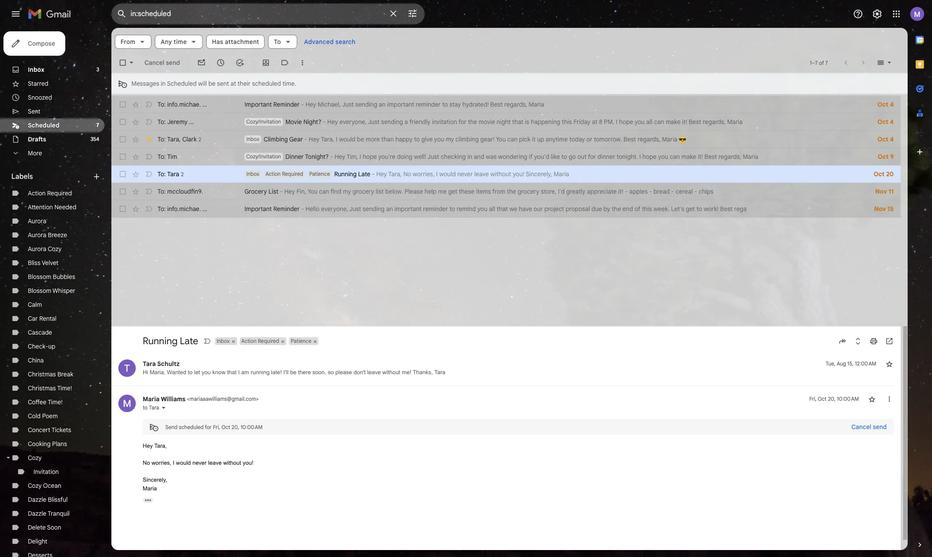Task type: vqa. For each thing, say whether or not it's contained in the screenshot.
the Reminder: at the right bottom
no



Task type: describe. For each thing, give the bounding box(es) containing it.
i down send
[[173, 460, 175, 466]]

- left the hello at the left
[[301, 205, 304, 213]]

0 horizontal spatial send
[[166, 59, 180, 67]]

for inside list
[[205, 424, 212, 430]]

reminder for stay
[[416, 101, 441, 108]]

oct 4 for hey everyone, just sending a friendly invitation for the movie night that is happening this friday at 8 pm. i hope you all can make it! best regards, maria
[[878, 118, 894, 126]]

0 vertical spatial scheduled
[[252, 80, 281, 87]]

show trimmed content image
[[143, 498, 153, 503]]

late for running late
[[180, 335, 198, 347]]

invitation
[[432, 118, 457, 126]]

to left let
[[188, 369, 193, 376]]

running for running late
[[143, 335, 178, 347]]

dazzle blissful
[[28, 496, 68, 504]]

3 row from the top
[[111, 131, 901, 148]]

search
[[335, 38, 356, 46]]

tonight?
[[305, 153, 329, 161]]

0 horizontal spatial fri,
[[213, 424, 220, 430]]

today
[[569, 135, 585, 143]]

1 vertical spatial of
[[635, 205, 640, 213]]

0 horizontal spatial cancel send
[[144, 59, 180, 67]]

hey left fin,
[[284, 188, 295, 195]]

their
[[238, 80, 251, 87]]

to left stay
[[442, 101, 448, 108]]

breeze
[[48, 231, 67, 239]]

i up the help
[[436, 170, 438, 178]]

- right tonight?
[[330, 153, 333, 161]]

1 horizontal spatial without
[[382, 369, 400, 376]]

you're
[[378, 153, 395, 161]]

6 to: from the top
[[158, 188, 166, 195]]

dinner
[[598, 153, 615, 161]]

china
[[28, 356, 44, 364]]

0 horizontal spatial cancel
[[144, 59, 164, 67]]

let's
[[671, 205, 684, 213]]

0 horizontal spatial without
[[223, 460, 241, 466]]

1 4 from the top
[[890, 101, 894, 108]]

oct 4 for hey tara, i would be more than happy to give you my climbing gear! you can pick it up anytime today or tomorrow. best regards, maria
[[878, 135, 894, 143]]

0 vertical spatial everyone,
[[340, 118, 367, 126]]

help
[[425, 188, 437, 195]]

2 horizontal spatial 7
[[826, 59, 828, 66]]

1 horizontal spatial be
[[290, 369, 296, 376]]

0 vertical spatial in
[[161, 80, 166, 87]]

1 to: from the top
[[158, 101, 166, 108]]

scheduled inside running late main content
[[167, 80, 197, 87]]

proposal
[[566, 205, 590, 213]]

hydrated!
[[463, 101, 489, 108]]

advanced search options image
[[404, 5, 421, 22]]

scheduled link
[[28, 121, 59, 129]]

there
[[298, 369, 311, 376]]

0 horizontal spatial hope
[[363, 153, 377, 161]]

search mail image
[[114, 6, 130, 22]]

1 horizontal spatial all
[[646, 118, 653, 126]]

to: tim
[[158, 153, 177, 161]]

not starred image
[[885, 360, 894, 368]]

1 vertical spatial you
[[308, 188, 318, 195]]

to left show details image
[[143, 404, 148, 411]]

maria williams < mariaaawilliams@gmail.com >
[[143, 395, 259, 403]]

jeremy
[[167, 118, 188, 126]]

10:00 am inside cell
[[837, 396, 859, 402]]

checking
[[441, 153, 466, 161]]

invitation link
[[34, 468, 59, 476]]

me!
[[402, 369, 411, 376]]

aurora for aurora cozy
[[28, 245, 46, 253]]

important for stay
[[387, 101, 414, 108]]

1 horizontal spatial worries,
[[413, 170, 435, 178]]

check-up link
[[28, 343, 55, 350]]

inbox button
[[215, 337, 231, 345]]

action required for action required button
[[241, 338, 279, 344]]

hey left tim,
[[335, 153, 345, 161]]

oct inside cell
[[818, 396, 827, 402]]

important reminder - hello everyone, just sending an important reminder to remind you all that we have our project proposal due by the end of this week. let's get to work! best rega
[[245, 205, 747, 213]]

you! inside list
[[243, 460, 253, 466]]

tomorrow.
[[594, 135, 622, 143]]

give
[[421, 135, 433, 143]]

2 horizontal spatial would
[[439, 170, 456, 178]]

7 to: from the top
[[158, 205, 166, 213]]

1 vertical spatial this
[[642, 205, 652, 213]]

project
[[545, 205, 564, 213]]

cancel send inside list
[[852, 423, 887, 431]]

sending for everyone,
[[363, 205, 385, 213]]

movie
[[479, 118, 495, 126]]

😎 image
[[679, 136, 686, 143]]

invitation
[[34, 468, 59, 476]]

never inside list
[[192, 460, 207, 466]]

i down michael,
[[336, 135, 337, 143]]

drafts link
[[28, 135, 46, 143]]

inbox inside button
[[217, 338, 230, 344]]

below.
[[385, 188, 403, 195]]

reminder for hey
[[273, 101, 300, 108]]

0 vertical spatial make
[[666, 118, 681, 126]]

rega
[[734, 205, 747, 213]]

0 horizontal spatial at
[[231, 80, 236, 87]]

without inside row
[[490, 170, 511, 178]]

i right pm. at the right
[[616, 118, 618, 126]]

tue, aug 15, 12:00 am
[[826, 360, 877, 367]]

0 vertical spatial action required
[[265, 171, 303, 177]]

aurora for the aurora link
[[28, 217, 46, 225]]

,
[[179, 135, 181, 143]]

2 info.michae. from the top
[[167, 205, 201, 213]]

0 horizontal spatial this
[[562, 118, 572, 126]]

0 vertical spatial sincerely,
[[526, 170, 552, 178]]

Search mail text field
[[131, 10, 383, 18]]

chips
[[699, 188, 714, 195]]

to: mccloudfin9.
[[158, 188, 203, 195]]

0 vertical spatial you
[[496, 135, 506, 143]]

1 horizontal spatial hope
[[619, 118, 633, 126]]

cozy/invitation for dinner tonight?
[[246, 153, 281, 160]]

2 vertical spatial the
[[612, 205, 621, 213]]

time.
[[283, 80, 296, 87]]

that inside list
[[227, 369, 237, 376]]

0 horizontal spatial get
[[448, 188, 457, 195]]

1 horizontal spatial at
[[592, 118, 598, 126]]

1 vertical spatial sending
[[381, 118, 403, 126]]

Not starred checkbox
[[885, 360, 894, 368]]

1 horizontal spatial would
[[339, 135, 355, 143]]

send scheduled for fri, oct 20, 10:00 am
[[165, 424, 263, 430]]

find
[[331, 188, 341, 195]]

fin,
[[297, 188, 306, 195]]

2 horizontal spatial it!
[[698, 153, 703, 161]]

any
[[161, 38, 172, 46]]

reminder for remind
[[423, 205, 448, 213]]

just up more
[[368, 118, 380, 126]]

0 vertical spatial the
[[468, 118, 477, 126]]

1 vertical spatial for
[[588, 153, 596, 161]]

Not starred checkbox
[[868, 395, 877, 404]]

delete soon link
[[28, 524, 61, 531]]

to left remind
[[450, 205, 455, 213]]

you right let
[[202, 369, 211, 376]]

0 vertical spatial that
[[512, 118, 523, 126]]

hey up night?
[[306, 101, 316, 108]]

important for remind
[[395, 205, 422, 213]]

1 vertical spatial make
[[682, 153, 696, 161]]

- down more
[[372, 170, 375, 178]]

inbox inside 'inbox climbing gear'
[[246, 136, 259, 142]]

calm link
[[28, 301, 42, 309]]

to left work!
[[697, 205, 702, 213]]

tara, inside list
[[154, 443, 167, 449]]

go
[[569, 153, 576, 161]]

tim,
[[347, 153, 358, 161]]

cold poem link
[[28, 412, 58, 420]]

0 vertical spatial of
[[819, 59, 824, 66]]

15,
[[848, 360, 854, 367]]

add to tasks image
[[236, 58, 244, 67]]

1 horizontal spatial for
[[459, 118, 467, 126]]

–
[[812, 59, 815, 66]]

2 horizontal spatial be
[[357, 135, 364, 143]]

8
[[599, 118, 603, 126]]

0 horizontal spatial cancel send button
[[141, 55, 183, 71]]

1 vertical spatial everyone,
[[321, 205, 348, 213]]

patience button
[[289, 337, 312, 345]]

2 vertical spatial ...
[[202, 205, 207, 213]]

>
[[256, 396, 259, 402]]

wanted
[[167, 369, 186, 376]]

more button
[[0, 146, 104, 160]]

0 vertical spatial be
[[208, 80, 216, 87]]

0 vertical spatial my
[[446, 135, 454, 143]]

you right pm. at the right
[[635, 118, 645, 126]]

aurora link
[[28, 217, 46, 225]]

0 vertical spatial it!
[[682, 118, 687, 126]]

cooking plans link
[[28, 440, 67, 448]]

4 for hey tara, i would be more than happy to give you my climbing gear! you can pick it up anytime today or tomorrow. best regards, maria
[[890, 135, 894, 143]]

snooze image
[[216, 58, 225, 67]]

late for running late - hey tara, no worries, i would never leave without you! sincerely, maria
[[358, 170, 370, 178]]

2 horizontal spatial tara,
[[388, 170, 402, 178]]

just right well!
[[428, 153, 439, 161]]

4 row from the top
[[111, 148, 901, 165]]

please
[[335, 369, 352, 376]]

dazzle blissful link
[[28, 496, 68, 504]]

- right list
[[280, 188, 283, 195]]

1 horizontal spatial 7
[[815, 59, 818, 66]]

list
[[376, 188, 384, 195]]

2 inside to: tara , clark 2
[[198, 136, 201, 143]]

- left apples
[[625, 188, 628, 195]]

toggle split pane mode image
[[877, 58, 885, 67]]

1 vertical spatial in
[[468, 153, 472, 161]]

7 row from the top
[[111, 200, 901, 218]]

tara up hi
[[143, 360, 156, 368]]

late!
[[271, 369, 282, 376]]

5 row from the top
[[111, 165, 901, 183]]

- left 'bread'
[[649, 188, 652, 195]]

starred
[[28, 80, 48, 87]]

1 vertical spatial that
[[497, 205, 508, 213]]

cancel send button inside list
[[845, 419, 894, 435]]

1 vertical spatial ...
[[189, 118, 194, 126]]

you right remind
[[478, 205, 488, 213]]

soon
[[47, 524, 61, 531]]

just right the hello at the left
[[349, 205, 361, 213]]

time
[[174, 38, 187, 46]]

running for running late - hey tara, no worries, i would never leave without you! sincerely, maria
[[334, 170, 357, 178]]

action required button
[[240, 337, 280, 345]]

from
[[492, 188, 506, 195]]

2 grocery from the left
[[518, 188, 539, 195]]

michael,
[[318, 101, 341, 108]]

0 horizontal spatial 20,
[[232, 424, 239, 430]]

messages
[[131, 80, 159, 87]]

2 vertical spatial leave
[[208, 460, 222, 466]]

1 – 7 of 7
[[810, 59, 828, 66]]

hey down michael,
[[327, 118, 338, 126]]

1 horizontal spatial you!
[[513, 170, 524, 178]]

coffee
[[28, 398, 46, 406]]

action for action required button
[[241, 338, 257, 344]]

1 horizontal spatial tara,
[[321, 135, 334, 143]]

oct for third row from the top of the running late main content
[[878, 135, 889, 143]]

blossom for blossom bubbles
[[28, 273, 51, 281]]

fri, inside cell
[[810, 396, 817, 402]]

inbox up grocery
[[246, 171, 259, 177]]

- right night?
[[323, 118, 326, 126]]

plans
[[52, 440, 67, 448]]

1 vertical spatial worries,
[[152, 460, 171, 466]]

nov for nov 11
[[875, 188, 887, 195]]

dazzle tranquil
[[28, 510, 70, 517]]

15
[[888, 205, 894, 213]]

up inside running late main content
[[537, 135, 544, 143]]

0 vertical spatial no
[[403, 170, 411, 178]]

up inside the labels navigation
[[48, 343, 55, 350]]

0 vertical spatial ...
[[202, 101, 207, 108]]

you'd
[[534, 153, 549, 161]]

aurora breeze
[[28, 231, 67, 239]]

cozy link
[[28, 454, 42, 462]]

greatly
[[566, 188, 586, 195]]

pm.
[[604, 118, 615, 126]]

1 to: info.michae. ... from the top
[[158, 101, 207, 108]]

from button
[[115, 35, 152, 49]]

hey down night?
[[309, 135, 320, 143]]

tue, aug 15, 12:00 am cell
[[826, 360, 877, 368]]

tara right thanks,
[[434, 369, 445, 376]]

1 vertical spatial get
[[686, 205, 695, 213]]

concert tickets
[[28, 426, 71, 434]]

cozy ocean link
[[28, 482, 61, 490]]

1 vertical spatial 10:00 am
[[241, 424, 263, 430]]

12:00 am
[[855, 360, 877, 367]]

- right 'bread'
[[671, 188, 674, 195]]

patience inside button
[[291, 338, 311, 344]]

action required for action required link
[[28, 189, 72, 197]]

to
[[274, 38, 281, 46]]

car rental
[[28, 315, 56, 323]]

stay
[[449, 101, 461, 108]]

an for everyone,
[[386, 205, 393, 213]]

2 to: from the top
[[158, 118, 166, 126]]

is
[[525, 118, 529, 126]]

you right give at top
[[434, 135, 444, 143]]

1 vertical spatial the
[[507, 188, 516, 195]]

i right tim,
[[360, 153, 361, 161]]

scheduled inside list
[[179, 424, 204, 430]]

calm
[[28, 301, 42, 309]]

clark
[[182, 135, 197, 143]]

cozy for cozy link
[[28, 454, 42, 462]]

hi maria, wanted to let you know that i am running late! i'll be there soon, so please don't leave without me! thanks, tara
[[143, 369, 445, 376]]

friendly
[[409, 118, 431, 126]]

appreciate
[[587, 188, 617, 195]]

like
[[551, 153, 560, 161]]

1 grocery from the left
[[353, 188, 374, 195]]

to tara
[[143, 404, 159, 411]]

maria inside the sincerely, maria
[[143, 485, 157, 492]]



Task type: locate. For each thing, give the bounding box(es) containing it.
action for action required link
[[28, 189, 46, 197]]

no inside list
[[143, 460, 150, 466]]

attention needed link
[[28, 203, 76, 211]]

to: info.michae. ... up jeremy
[[158, 101, 207, 108]]

2 right clark
[[198, 136, 201, 143]]

1 vertical spatial at
[[592, 118, 598, 126]]

2 to: info.michae. ... from the top
[[158, 205, 207, 213]]

in right messages
[[161, 80, 166, 87]]

info.michae. up jeremy
[[167, 101, 201, 108]]

1 vertical spatial fri,
[[213, 424, 220, 430]]

reminder down the help
[[423, 205, 448, 213]]

0 horizontal spatial of
[[635, 205, 640, 213]]

1 dazzle from the top
[[28, 496, 46, 504]]

1 horizontal spatial my
[[446, 135, 454, 143]]

20,
[[828, 396, 836, 402], [232, 424, 239, 430]]

nov left 11
[[875, 188, 887, 195]]

2 vertical spatial it!
[[618, 188, 624, 195]]

... right jeremy
[[189, 118, 194, 126]]

get right let's
[[686, 205, 695, 213]]

christmas for christmas time!
[[28, 384, 56, 392]]

fri, oct 20, 10:00 am cell
[[810, 395, 859, 404]]

patience inside row
[[309, 171, 330, 177]]

that left is
[[512, 118, 523, 126]]

2 blossom from the top
[[28, 287, 51, 295]]

scheduled inside the labels navigation
[[28, 121, 59, 129]]

all down from at the right of page
[[489, 205, 495, 213]]

None checkbox
[[118, 58, 127, 67], [118, 118, 127, 126], [118, 135, 127, 144], [118, 152, 127, 161], [118, 205, 127, 213], [118, 58, 127, 67], [118, 118, 127, 126], [118, 135, 127, 144], [118, 152, 127, 161], [118, 205, 127, 213]]

leave
[[474, 170, 489, 178], [367, 369, 381, 376], [208, 460, 222, 466]]

hey tara,
[[143, 443, 167, 449]]

1 vertical spatial nov
[[874, 205, 886, 213]]

0 vertical spatial cozy
[[48, 245, 62, 253]]

2 horizontal spatial action
[[265, 171, 281, 177]]

action inside button
[[241, 338, 257, 344]]

tara
[[167, 135, 179, 143], [167, 170, 179, 178], [143, 360, 156, 368], [434, 369, 445, 376], [149, 404, 159, 411]]

inbox climbing gear
[[246, 135, 303, 143]]

reminder up movie
[[273, 101, 300, 108]]

0 horizontal spatial would
[[176, 460, 191, 466]]

friday
[[574, 118, 591, 126]]

wondering
[[498, 153, 527, 161]]

1 horizontal spatial action
[[241, 338, 257, 344]]

cozy/invitation movie night? - hey everyone, just sending a friendly invitation for the movie night that is happening this friday at 8 pm. i hope you all can make it! best regards, maria
[[246, 118, 743, 126]]

gmail image
[[28, 5, 75, 23]]

0 vertical spatial dazzle
[[28, 496, 46, 504]]

all
[[646, 118, 653, 126], [489, 205, 495, 213]]

action required inside the labels navigation
[[28, 189, 72, 197]]

important down their
[[245, 101, 272, 108]]

aurora cozy link
[[28, 245, 62, 253]]

1 horizontal spatial scheduled
[[167, 80, 197, 87]]

20, down tue,
[[828, 396, 836, 402]]

coffee time! link
[[28, 398, 63, 406]]

it! left apples
[[618, 188, 624, 195]]

row up night
[[111, 96, 901, 113]]

an up 'than'
[[379, 101, 386, 108]]

1
[[810, 59, 812, 66]]

0 horizontal spatial make
[[666, 118, 681, 126]]

0 vertical spatial action
[[265, 171, 281, 177]]

sincerely, up show trimmed content image
[[143, 477, 167, 483]]

to: down 'to: tim'
[[158, 170, 166, 178]]

2 cozy/invitation from the top
[[246, 153, 281, 160]]

make
[[666, 118, 681, 126], [682, 153, 696, 161]]

1 vertical spatial be
[[357, 135, 364, 143]]

inbox inside the labels navigation
[[28, 66, 44, 74]]

1 important from the top
[[245, 101, 272, 108]]

send
[[166, 59, 180, 67], [873, 423, 887, 431]]

christmas time!
[[28, 384, 72, 392]]

it! up 😎 'icon' at the top right of the page
[[682, 118, 687, 126]]

3 4 from the top
[[890, 135, 894, 143]]

2 vertical spatial for
[[205, 424, 212, 430]]

compose button
[[3, 31, 65, 56]]

0 vertical spatial an
[[379, 101, 386, 108]]

more
[[28, 149, 42, 157]]

1 vertical spatial time!
[[48, 398, 63, 406]]

1 vertical spatial sincerely,
[[143, 477, 167, 483]]

oct 20
[[874, 170, 894, 178]]

- hey tara, i would be more than happy to give you my climbing gear! you can pick it up anytime today or tomorrow. best regards, maria
[[303, 135, 679, 143]]

would down send
[[176, 460, 191, 466]]

just right michael,
[[342, 101, 354, 108]]

2
[[198, 136, 201, 143], [181, 171, 184, 177]]

2 inside to: tara 2
[[181, 171, 184, 177]]

settings image
[[872, 9, 883, 19]]

0 vertical spatial for
[[459, 118, 467, 126]]

1 vertical spatial 4
[[890, 118, 894, 126]]

0 horizontal spatial 7
[[96, 122, 99, 128]]

list containing tara schultz
[[111, 351, 894, 516]]

1 horizontal spatial make
[[682, 153, 696, 161]]

1 reminder from the top
[[273, 101, 300, 108]]

5 to: from the top
[[158, 170, 166, 178]]

send inside list
[[873, 423, 887, 431]]

0 horizontal spatial you!
[[243, 460, 253, 466]]

important for important reminder - hello everyone, just sending an important reminder to remind you all that we have our project proposal due by the end of this week. let's get to work! best rega
[[245, 205, 272, 213]]

2 up to: mccloudfin9.
[[181, 171, 184, 177]]

sent
[[217, 80, 229, 87]]

scheduled
[[167, 80, 197, 87], [28, 121, 59, 129]]

to left give at top
[[414, 135, 420, 143]]

no down doing at the left of page
[[403, 170, 411, 178]]

these
[[459, 188, 475, 195]]

3 oct 4 from the top
[[878, 135, 894, 143]]

0 horizontal spatial all
[[489, 205, 495, 213]]

None search field
[[111, 3, 425, 24]]

maria,
[[150, 369, 165, 376]]

0 horizontal spatial that
[[227, 369, 237, 376]]

you right fin,
[[308, 188, 318, 195]]

hey inside list
[[143, 443, 153, 449]]

1 vertical spatial running
[[143, 335, 178, 347]]

0 vertical spatial cozy/invitation
[[246, 118, 281, 125]]

to:
[[158, 101, 166, 108], [158, 118, 166, 126], [158, 135, 166, 143], [158, 153, 166, 161], [158, 170, 166, 178], [158, 188, 166, 195], [158, 205, 166, 213]]

tab list
[[908, 28, 932, 526]]

this left the week.
[[642, 205, 652, 213]]

sending left a
[[381, 118, 403, 126]]

1 horizontal spatial this
[[642, 205, 652, 213]]

cozy/invitation dinner tonight? - hey tim, i hope you're doing well! just checking in and was wondering if you'd like to go out for dinner tonight. i hope you can make it! best regards, maria
[[246, 153, 759, 161]]

2 horizontal spatial hope
[[643, 153, 657, 161]]

main menu image
[[10, 9, 21, 19]]

0 horizontal spatial scheduled
[[179, 424, 204, 430]]

action required
[[265, 171, 303, 177], [28, 189, 72, 197], [241, 338, 279, 344]]

0 vertical spatial nov
[[875, 188, 887, 195]]

schultz
[[157, 360, 180, 368]]

my right find
[[343, 188, 351, 195]]

be right will on the top left
[[208, 80, 216, 87]]

cancel up messages
[[144, 59, 164, 67]]

reminder for hello
[[273, 205, 300, 213]]

1 vertical spatial my
[[343, 188, 351, 195]]

maria williams cell
[[143, 395, 259, 403]]

fri,
[[810, 396, 817, 402], [213, 424, 220, 430]]

any time button
[[155, 35, 203, 49]]

2 reminder from the top
[[273, 205, 300, 213]]

i left am
[[238, 369, 240, 376]]

0 vertical spatial reminder
[[416, 101, 441, 108]]

a
[[405, 118, 408, 126]]

1 christmas from the top
[[28, 370, 56, 378]]

1 vertical spatial tara,
[[388, 170, 402, 178]]

important up a
[[387, 101, 414, 108]]

3 aurora from the top
[[28, 245, 46, 253]]

required for action required link
[[47, 189, 72, 197]]

7 right 1
[[815, 59, 818, 66]]

dazzle
[[28, 496, 46, 504], [28, 510, 46, 517]]

running late main content
[[111, 28, 908, 557]]

action right inbox button
[[241, 338, 257, 344]]

1 vertical spatial cancel send
[[852, 423, 887, 431]]

labels image
[[281, 58, 290, 67]]

the right by
[[612, 205, 621, 213]]

would inside list
[[176, 460, 191, 466]]

dazzle down cozy ocean
[[28, 496, 46, 504]]

aurora down the aurora link
[[28, 231, 46, 239]]

cancel inside list
[[852, 423, 871, 431]]

0 vertical spatial 20,
[[828, 396, 836, 402]]

cozy/invitation inside 'cozy/invitation movie night? - hey everyone, just sending a friendly invitation for the movie night that is happening this friday at 8 pm. i hope you all can make it! best regards, maria'
[[246, 118, 281, 125]]

concert
[[28, 426, 50, 434]]

an
[[379, 101, 386, 108], [386, 205, 393, 213]]

2 dazzle from the top
[[28, 510, 46, 517]]

sending
[[355, 101, 377, 108], [381, 118, 403, 126], [363, 205, 385, 213]]

you
[[496, 135, 506, 143], [308, 188, 318, 195]]

list
[[111, 351, 894, 516]]

0 vertical spatial tara,
[[321, 135, 334, 143]]

in
[[161, 80, 166, 87], [468, 153, 472, 161]]

- left chips
[[695, 188, 697, 195]]

without left me!
[[382, 369, 400, 376]]

time! for coffee time!
[[48, 398, 63, 406]]

1 vertical spatial scheduled
[[28, 121, 59, 129]]

never inside row
[[457, 170, 473, 178]]

hey
[[306, 101, 316, 108], [327, 118, 338, 126], [309, 135, 320, 143], [335, 153, 345, 161], [376, 170, 387, 178], [284, 188, 295, 195], [143, 443, 153, 449]]

christmas break link
[[28, 370, 73, 378]]

an for michael,
[[379, 101, 386, 108]]

required inside the labels navigation
[[47, 189, 72, 197]]

important down please
[[395, 205, 422, 213]]

dazzle for dazzle tranquil
[[28, 510, 46, 517]]

cozy down breeze
[[48, 245, 62, 253]]

1 horizontal spatial fri,
[[810, 396, 817, 402]]

thanks,
[[413, 369, 433, 376]]

night?
[[303, 118, 321, 126]]

cozy for cozy ocean
[[28, 482, 42, 490]]

week.
[[654, 205, 670, 213]]

0 vertical spatial without
[[490, 170, 511, 178]]

oct for 4th row from the top
[[878, 153, 889, 161]]

0 horizontal spatial for
[[205, 424, 212, 430]]

0 horizontal spatial scheduled
[[28, 121, 59, 129]]

inbox left climbing
[[246, 136, 259, 142]]

more image
[[298, 58, 307, 67]]

sending down list
[[363, 205, 385, 213]]

be right i'll on the left bottom of page
[[290, 369, 296, 376]]

without down cozy/invitation dinner tonight? - hey tim, i hope you're doing well! just checking in and was wondering if you'd like to go out for dinner tonight. i hope you can make it! best regards, maria
[[490, 170, 511, 178]]

6 row from the top
[[111, 183, 901, 200]]

sincerely, inside list
[[143, 477, 167, 483]]

labels heading
[[11, 172, 92, 181]]

time! for christmas time!
[[57, 384, 72, 392]]

1 vertical spatial info.michae.
[[167, 205, 201, 213]]

20, inside fri, oct 20, 10:00 am cell
[[828, 396, 836, 402]]

1 vertical spatial oct 4
[[878, 118, 894, 126]]

0 horizontal spatial 10:00 am
[[241, 424, 263, 430]]

make up 😎 'icon' at the top right of the page
[[666, 118, 681, 126]]

all right pm. at the right
[[646, 118, 653, 126]]

2 horizontal spatial the
[[612, 205, 621, 213]]

0 vertical spatial 4
[[890, 101, 894, 108]]

rental
[[39, 315, 56, 323]]

1 vertical spatial never
[[192, 460, 207, 466]]

1 vertical spatial reminder
[[273, 205, 300, 213]]

night
[[497, 118, 511, 126]]

0 horizontal spatial action
[[28, 189, 46, 197]]

2 christmas from the top
[[28, 384, 56, 392]]

tara, down send
[[154, 443, 167, 449]]

- right gear on the top of the page
[[304, 135, 307, 143]]

11
[[889, 188, 894, 195]]

everyone,
[[340, 118, 367, 126], [321, 205, 348, 213]]

poem
[[42, 412, 58, 420]]

grocery
[[245, 188, 267, 195]]

tara for to tara
[[149, 404, 159, 411]]

2 horizontal spatial leave
[[474, 170, 489, 178]]

required for action required button
[[258, 338, 279, 344]]

you up 'bread'
[[658, 153, 668, 161]]

this left friday
[[562, 118, 572, 126]]

2 row from the top
[[111, 113, 901, 131]]

list inside running late main content
[[111, 351, 894, 516]]

cozy left "ocean"
[[28, 482, 42, 490]]

10:00 am left not starred checkbox
[[837, 396, 859, 402]]

christmas
[[28, 370, 56, 378], [28, 384, 56, 392]]

know
[[212, 369, 226, 376]]

christmas for christmas break
[[28, 370, 56, 378]]

1 vertical spatial scheduled
[[179, 424, 204, 430]]

0 vertical spatial required
[[282, 171, 303, 177]]

7 right –
[[826, 59, 828, 66]]

tickets
[[52, 426, 71, 434]]

show details image
[[161, 405, 166, 411]]

2 horizontal spatial without
[[490, 170, 511, 178]]

cancel down not starred checkbox
[[852, 423, 871, 431]]

row down night
[[111, 131, 901, 148]]

to: tara 2
[[158, 170, 184, 178]]

1 horizontal spatial leave
[[367, 369, 381, 376]]

1 row from the top
[[111, 96, 901, 113]]

doing
[[397, 153, 413, 161]]

action up list
[[265, 171, 281, 177]]

1 aurora from the top
[[28, 217, 46, 225]]

2 oct 4 from the top
[[878, 118, 894, 126]]

2 vertical spatial 4
[[890, 135, 894, 143]]

1 oct 4 from the top
[[878, 101, 894, 108]]

0 vertical spatial worries,
[[413, 170, 435, 178]]

the right from at the right of page
[[507, 188, 516, 195]]

send
[[165, 424, 178, 430]]

cancel send button down not starred image
[[845, 419, 894, 435]]

move to inbox image
[[262, 58, 270, 67]]

2 4 from the top
[[890, 118, 894, 126]]

everyone, up more
[[340, 118, 367, 126]]

0 horizontal spatial worries,
[[152, 460, 171, 466]]

bubbles
[[53, 273, 75, 281]]

has
[[212, 38, 223, 46]]

- up movie
[[301, 101, 304, 108]]

cancel send down any
[[144, 59, 180, 67]]

row down - hey tara, i would be more than happy to give you my climbing gear! you can pick it up anytime today or tomorrow. best regards, maria
[[111, 148, 901, 165]]

hope
[[619, 118, 633, 126], [363, 153, 377, 161], [643, 153, 657, 161]]

tara for to: tara 2
[[167, 170, 179, 178]]

to: down to: mccloudfin9.
[[158, 205, 166, 213]]

1 horizontal spatial it!
[[682, 118, 687, 126]]

an down the below.
[[386, 205, 393, 213]]

tara for to: tara , clark 2
[[167, 135, 179, 143]]

movie
[[285, 118, 302, 126]]

clear search image
[[385, 5, 402, 22]]

1 horizontal spatial grocery
[[518, 188, 539, 195]]

1 info.michae. from the top
[[167, 101, 201, 108]]

at left the 8
[[592, 118, 598, 126]]

0 horizontal spatial in
[[161, 80, 166, 87]]

delight
[[28, 538, 47, 545]]

row down cozy/invitation dinner tonight? - hey tim, i hope you're doing well! just checking in and was wondering if you'd like to go out for dinner tonight. i hope you can make it! best regards, maria
[[111, 165, 901, 183]]

hey up list
[[376, 170, 387, 178]]

row down from at the right of page
[[111, 200, 901, 218]]

oct for sixth row from the bottom of the running late main content
[[878, 118, 889, 126]]

scheduled down move to inbox image
[[252, 80, 281, 87]]

mccloudfin9.
[[167, 188, 203, 195]]

2 vertical spatial be
[[290, 369, 296, 376]]

nov for nov 15
[[874, 205, 886, 213]]

nov left 15
[[874, 205, 886, 213]]

2 aurora from the top
[[28, 231, 46, 239]]

oct for first row from the top
[[878, 101, 889, 108]]

20, down mariaaawilliams@gmail.com at the left of page
[[232, 424, 239, 430]]

not starred image
[[868, 395, 877, 404]]

car rental link
[[28, 315, 56, 323]]

1 vertical spatial cozy
[[28, 454, 42, 462]]

to left go
[[562, 153, 567, 161]]

cold
[[28, 412, 41, 420]]

0 horizontal spatial no
[[143, 460, 150, 466]]

compose
[[28, 40, 55, 47]]

cozy/invitation inside cozy/invitation dinner tonight? - hey tim, i hope you're doing well! just checking in and was wondering if you'd like to go out for dinner tonight. i hope you can make it! best regards, maria
[[246, 153, 281, 160]]

action inside the labels navigation
[[28, 189, 46, 197]]

0 vertical spatial cancel send
[[144, 59, 180, 67]]

1 horizontal spatial late
[[358, 170, 370, 178]]

cereal
[[676, 188, 693, 195]]

up
[[537, 135, 544, 143], [48, 343, 55, 350]]

4 to: from the top
[[158, 153, 166, 161]]

0 horizontal spatial 2
[[181, 171, 184, 177]]

important for important reminder - hey michael, just sending an important reminder to stay hydrated! best regards, maria
[[245, 101, 272, 108]]

0 vertical spatial sending
[[355, 101, 377, 108]]

0 horizontal spatial required
[[47, 189, 72, 197]]

aurora for aurora breeze
[[28, 231, 46, 239]]

sending for michael,
[[355, 101, 377, 108]]

1 cozy/invitation from the top
[[246, 118, 281, 125]]

cozy
[[48, 245, 62, 253], [28, 454, 42, 462], [28, 482, 42, 490]]

2 vertical spatial that
[[227, 369, 237, 376]]

2 horizontal spatial required
[[282, 171, 303, 177]]

it! up chips
[[698, 153, 703, 161]]

... down will on the top left
[[202, 101, 207, 108]]

action
[[265, 171, 281, 177], [28, 189, 46, 197], [241, 338, 257, 344]]

my left climbing
[[446, 135, 454, 143]]

labels navigation
[[0, 28, 111, 557]]

aurora down attention
[[28, 217, 46, 225]]

whisper
[[53, 287, 75, 295]]

action required down dinner
[[265, 171, 303, 177]]

tara down the tim
[[167, 170, 179, 178]]

1 vertical spatial patience
[[291, 338, 311, 344]]

oct for 3rd row from the bottom of the running late main content
[[874, 170, 885, 178]]

that left the we
[[497, 205, 508, 213]]

1 vertical spatial an
[[386, 205, 393, 213]]

no worries, i would never leave without you!
[[143, 460, 253, 466]]

1 blossom from the top
[[28, 273, 51, 281]]

tara, up tonight?
[[321, 135, 334, 143]]

required inside button
[[258, 338, 279, 344]]

hope left you're
[[363, 153, 377, 161]]

has attachment button
[[206, 35, 265, 49]]

2 important from the top
[[245, 205, 272, 213]]

9
[[890, 153, 894, 161]]

christmas time! link
[[28, 384, 72, 392]]

cozy/invitation down 'inbox climbing gear' at the top of page
[[246, 153, 281, 160]]

of right end
[[635, 205, 640, 213]]

0 vertical spatial send
[[166, 59, 180, 67]]

1 horizontal spatial you
[[496, 135, 506, 143]]

blossom for blossom whisper
[[28, 287, 51, 295]]

0 vertical spatial patience
[[309, 171, 330, 177]]

action required link
[[28, 189, 72, 197]]

cozy/invitation for movie night?
[[246, 118, 281, 125]]

regards,
[[504, 101, 527, 108], [703, 118, 726, 126], [638, 135, 661, 143], [719, 153, 741, 161]]

dazzle for dazzle blissful
[[28, 496, 46, 504]]

i right tonight.
[[640, 153, 641, 161]]

nov 11
[[875, 188, 894, 195]]

climbing
[[264, 135, 288, 143]]

0 vertical spatial running
[[334, 170, 357, 178]]

7 inside the labels navigation
[[96, 122, 99, 128]]

1 horizontal spatial send
[[873, 423, 887, 431]]

3
[[96, 66, 99, 73]]

support image
[[853, 9, 864, 19]]

of
[[819, 59, 824, 66], [635, 205, 640, 213]]

to: left jeremy
[[158, 118, 166, 126]]

required down dinner
[[282, 171, 303, 177]]

None checkbox
[[118, 100, 127, 109], [118, 170, 127, 178], [118, 187, 127, 196], [118, 100, 127, 109], [118, 170, 127, 178], [118, 187, 127, 196]]

car
[[28, 315, 38, 323]]

3 to: from the top
[[158, 135, 166, 143]]

row
[[111, 96, 901, 113], [111, 113, 901, 131], [111, 131, 901, 148], [111, 148, 901, 165], [111, 165, 901, 183], [111, 183, 901, 200], [111, 200, 901, 218]]

cozy down cooking
[[28, 454, 42, 462]]

action required inside button
[[241, 338, 279, 344]]

out
[[577, 153, 587, 161]]

send down any time
[[166, 59, 180, 67]]

hope right tonight.
[[643, 153, 657, 161]]

4 for hey everyone, just sending a friendly invitation for the movie night that is happening this friday at 8 pm. i hope you all can make it! best regards, maria
[[890, 118, 894, 126]]

hey down the 'to tara'
[[143, 443, 153, 449]]



